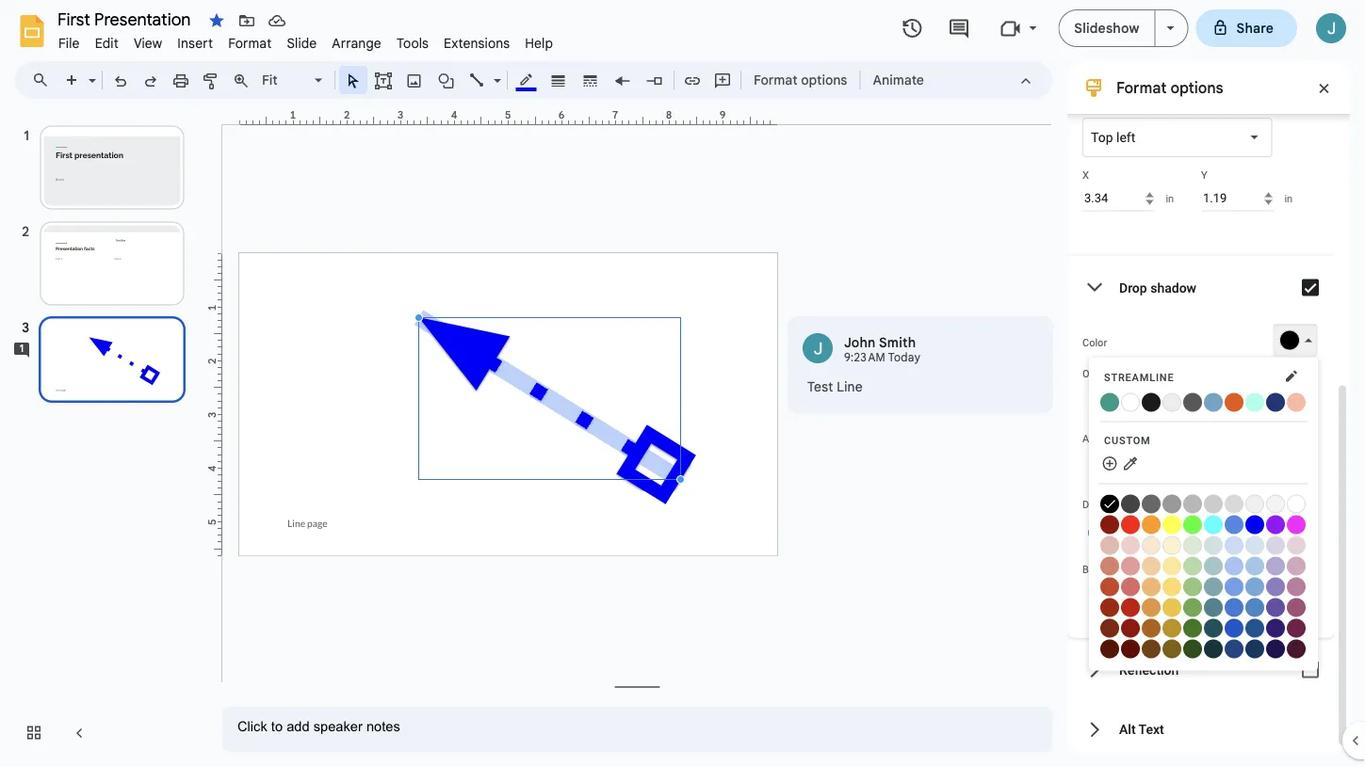 Task type: describe. For each thing, give the bounding box(es) containing it.
format inside button
[[754, 72, 798, 88]]

y
[[1201, 170, 1207, 182]]

insert
[[177, 35, 213, 51]]

john
[[844, 334, 876, 351]]

dark green 3 cell
[[1183, 639, 1203, 659]]

3 row from the top
[[1100, 494, 1307, 514]]

light red 2 cell
[[1121, 556, 1141, 576]]

dark gray 4 cell
[[1121, 494, 1141, 514]]

light green 1 image
[[1183, 578, 1202, 597]]

light yellow 2 cell
[[1163, 556, 1182, 576]]

dark blue 1 image
[[1245, 599, 1264, 618]]

options inside button
[[801, 72, 847, 88]]

angle
[[1082, 434, 1109, 446]]

light orange 3 image
[[1142, 537, 1161, 555]]

dark yellow 2 image
[[1163, 619, 1181, 638]]

Rename text field
[[51, 8, 202, 30]]

light blue 2 cell
[[1245, 556, 1265, 576]]

dark blue 2 image
[[1245, 619, 1264, 638]]

left
[[1116, 130, 1135, 146]]

tools
[[397, 35, 429, 51]]

light cornflower blue 2 cell
[[1225, 556, 1245, 576]]

dark magenta 3 cell
[[1287, 639, 1307, 659]]

dark yellow 1 image
[[1163, 599, 1181, 618]]

light red berry 1 image
[[1100, 578, 1119, 597]]

dark yellow 2 cell
[[1163, 618, 1182, 638]]

light purple 3 image
[[1266, 537, 1285, 555]]

menu inside format options application
[[1089, 358, 1318, 671]]

file menu item
[[51, 32, 87, 54]]

format inside menu item
[[228, 35, 272, 51]]

dark green 3 image
[[1183, 640, 1202, 659]]

line weight list. 24px selected. option
[[548, 67, 569, 93]]

blur radius slider
[[1082, 577, 1320, 620]]

dark gray 3 image
[[1142, 495, 1161, 514]]

options inside 'section'
[[1170, 78, 1223, 97]]

dark cyan 2 cell
[[1204, 618, 1224, 638]]

magenta image
[[1287, 516, 1306, 535]]

line start list. arrow style: filled arrow selected. option
[[612, 67, 634, 93]]

orange cell
[[1142, 515, 1162, 535]]

dark blue 3 cell
[[1245, 639, 1265, 659]]

theme color #ffb8a2, close to light orange 14 cell
[[1287, 392, 1307, 412]]

line dash list. line dash: dot selected. option
[[580, 67, 602, 93]]

black cell
[[1100, 494, 1120, 514]]

dark cyan 1 image
[[1204, 599, 1223, 618]]

black image
[[1100, 495, 1119, 514]]

Y position, measured in inches. Value must be between -58712 and 58712 text field
[[1201, 187, 1272, 212]]

dark yellow 1 cell
[[1163, 598, 1182, 618]]

theme color #6aa4c8, close to light blue 1 cell
[[1204, 392, 1224, 412]]

share
[[1237, 20, 1274, 36]]

theme color #a2ffe8, close to light blue 14 cell
[[1245, 392, 1265, 412]]

theme color white image
[[1121, 393, 1140, 412]]

opacity
[[1082, 368, 1117, 380]]

drop shadow tab
[[1067, 256, 1335, 320]]

border color: blue image
[[516, 67, 537, 91]]

john smith image
[[803, 334, 833, 364]]

arrange menu item
[[324, 32, 389, 54]]

light cornflower blue 1 cell
[[1225, 577, 1245, 597]]

light red berry 2 cell
[[1100, 556, 1120, 576]]

in for x
[[1166, 194, 1174, 205]]

light blue 1 cell
[[1245, 577, 1265, 597]]

theme color #1a9988, close to green 11 image
[[1100, 393, 1119, 412]]

tools menu item
[[389, 32, 436, 54]]

light cyan 2 cell
[[1204, 556, 1224, 576]]

dark purple 1 image
[[1266, 599, 1285, 618]]

dark cyan 3 image
[[1204, 640, 1223, 659]]

dark red berry 1 cell
[[1100, 598, 1120, 618]]

light cornflower blue 1 image
[[1225, 578, 1244, 597]]

dark orange 1 cell
[[1142, 598, 1162, 618]]

yellow image
[[1163, 516, 1181, 535]]

theme color #1c3678, close to dark cornflower blue 3 image
[[1266, 393, 1285, 412]]

dark red 1 cell
[[1121, 598, 1141, 618]]

light red 3 image
[[1121, 537, 1140, 555]]

dark orange 2 cell
[[1142, 618, 1162, 638]]

dark cornflower blue 3 cell
[[1225, 639, 1245, 659]]

dark purple 2 cell
[[1266, 618, 1286, 638]]

dark yellow 3 image
[[1163, 640, 1181, 659]]

light gray 2 cell
[[1245, 494, 1265, 514]]

top left
[[1091, 130, 1135, 146]]

light blue 2 image
[[1245, 557, 1264, 576]]

dark cornflower blue 2 cell
[[1225, 618, 1245, 638]]

light gray 1 image
[[1225, 495, 1244, 514]]

arrange
[[332, 35, 381, 51]]

distance
[[1082, 499, 1123, 511]]

light magenta 3 cell
[[1287, 536, 1307, 555]]

format options application
[[0, 0, 1365, 768]]

shape image
[[436, 67, 457, 93]]

dark red berry 3 cell
[[1100, 639, 1120, 659]]

custom button
[[1099, 430, 1308, 453]]

text
[[1139, 723, 1164, 738]]

white image
[[1287, 495, 1306, 514]]

format options button
[[745, 66, 856, 94]]

shadow
[[1150, 281, 1196, 296]]

john smith 9:23 am today
[[844, 334, 921, 365]]

2 row from the top
[[1100, 455, 1148, 474]]

theme color #1c3678, close to dark cornflower blue 3 cell
[[1266, 392, 1286, 412]]

help
[[525, 35, 553, 51]]

top
[[1091, 130, 1113, 146]]

dark cyan 1 cell
[[1204, 598, 1224, 618]]

light magenta 2 image
[[1287, 557, 1306, 576]]

7 row from the top
[[1100, 577, 1307, 597]]

light cornflower blue 2 image
[[1225, 557, 1244, 576]]

list inside format options application
[[788, 317, 1053, 414]]

light orange 1 cell
[[1142, 577, 1162, 597]]

dark gray 2 cell
[[1163, 494, 1182, 514]]

cyan cell
[[1204, 515, 1224, 535]]

drop
[[1119, 281, 1147, 296]]

menu bar inside 'menu bar' banner
[[51, 24, 561, 56]]

x
[[1082, 170, 1089, 182]]

dark red berry 2 cell
[[1100, 618, 1120, 638]]

dark cornflower blue 3 image
[[1225, 640, 1244, 659]]

theme color #a2ffe8, close to light blue 14 image
[[1245, 393, 1264, 412]]

5 row from the top
[[1100, 536, 1307, 555]]

light cornflower blue 3 cell
[[1225, 536, 1245, 555]]

dark cornflower blue 1 image
[[1225, 599, 1244, 618]]

light magenta 2 cell
[[1287, 556, 1307, 576]]

test line
[[807, 379, 863, 395]]

blue cell
[[1245, 515, 1265, 535]]

format inside 'section'
[[1116, 78, 1167, 97]]

dark red 1 image
[[1121, 599, 1140, 618]]

light yellow 1 cell
[[1163, 577, 1182, 597]]

angle slider
[[1082, 446, 1320, 489]]

dark gray 3 cell
[[1142, 494, 1162, 514]]

theme color #1a9988, close to green 11 cell
[[1100, 392, 1120, 412]]

drop shadow
[[1119, 281, 1196, 296]]

light cyan 1 image
[[1204, 578, 1223, 597]]

from
[[1082, 102, 1106, 114]]

custom
[[1104, 435, 1151, 447]]

format options inside button
[[754, 72, 847, 88]]

alt
[[1119, 723, 1136, 738]]

dark purple 1 cell
[[1266, 598, 1286, 618]]

1 row from the top
[[1100, 392, 1307, 412]]

red berry image
[[1100, 516, 1119, 535]]

light orange 1 image
[[1142, 578, 1161, 597]]

theme color #1a1a1a, close to dark purple 3 cell
[[1142, 392, 1162, 412]]

blue image
[[1245, 516, 1264, 535]]

slide menu item
[[279, 32, 324, 54]]

dark purple 3 image
[[1266, 640, 1285, 659]]

line
[[837, 379, 863, 395]]

light purple 1 cell
[[1266, 577, 1286, 597]]

light blue 1 image
[[1245, 578, 1264, 597]]

light red berry 1 cell
[[1100, 577, 1120, 597]]

theme color #595959, close to dark gray 3 cell
[[1183, 392, 1203, 412]]

dark gray 4 image
[[1121, 495, 1140, 514]]

light cyan 2 image
[[1204, 557, 1223, 576]]

theme color #e9edee, close to light gray 2 cell
[[1163, 392, 1182, 412]]

light purple 1 image
[[1266, 578, 1285, 597]]

light blue 3 image
[[1245, 537, 1264, 555]]

8 row from the top
[[1100, 598, 1307, 618]]

cornflower blue cell
[[1225, 515, 1245, 535]]

dark gray 1 image
[[1183, 495, 1202, 514]]

orange image
[[1142, 516, 1161, 535]]



Task type: vqa. For each thing, say whether or not it's contained in the screenshot.
Search bar TEXT FIELD
no



Task type: locate. For each thing, give the bounding box(es) containing it.
theme color #e9edee, close to light gray 2 image
[[1163, 393, 1181, 412]]

dark green 2 image
[[1183, 619, 1202, 638]]

options down presentation options icon
[[1170, 78, 1223, 97]]

dark green 2 cell
[[1183, 618, 1203, 638]]

list
[[788, 317, 1053, 414]]

light blue 3 cell
[[1245, 536, 1265, 555]]

file
[[58, 35, 80, 51]]

color
[[1082, 338, 1107, 349]]

dark green 1 cell
[[1183, 598, 1203, 618]]

distance slider
[[1082, 511, 1320, 554]]

dark blue 3 image
[[1245, 640, 1264, 659]]

theme color #1a1a1a, close to dark purple 3 image
[[1142, 393, 1161, 412]]

theme color #595959, close to dark gray 3 image
[[1183, 393, 1202, 412]]

theme color #6aa4c8, close to light blue 1 image
[[1204, 393, 1223, 412]]

new slide with layout image
[[84, 68, 96, 74]]

green cell
[[1183, 515, 1203, 535]]

1 in from the left
[[1166, 194, 1174, 205]]

menu bar banner
[[0, 0, 1365, 768]]

light green 2 image
[[1183, 557, 1202, 576]]

edit
[[95, 35, 119, 51]]

light red berry 3 cell
[[1100, 536, 1120, 555]]

light red 1 image
[[1121, 578, 1140, 597]]

reflection
[[1119, 663, 1179, 679]]

cornflower blue image
[[1225, 516, 1244, 535]]

10 row from the top
[[1100, 639, 1307, 659]]

dark red 3 image
[[1121, 640, 1140, 659]]

dark magenta 3 image
[[1287, 640, 1306, 659]]

slideshow button
[[1058, 9, 1156, 47]]

menu containing streamline
[[1089, 358, 1318, 671]]

format options inside 'section'
[[1116, 78, 1223, 97]]

reflection tab
[[1067, 639, 1335, 703]]

light cyan 3 image
[[1204, 537, 1223, 555]]

help menu item
[[517, 32, 561, 54]]

light magenta 1 image
[[1287, 578, 1306, 597]]

magenta cell
[[1287, 515, 1307, 535]]

0 horizontal spatial format
[[228, 35, 272, 51]]

test
[[807, 379, 833, 395]]

dark purple 2 image
[[1266, 619, 1285, 638]]

9:23 am
[[844, 351, 886, 365]]

main toolbar
[[56, 66, 933, 94]]

purple cell
[[1266, 515, 1286, 535]]

light purple 3 cell
[[1266, 536, 1286, 555]]

format
[[228, 35, 272, 51], [754, 72, 798, 88], [1116, 78, 1167, 97]]

dark orange 3 image
[[1142, 640, 1161, 659]]

light red 2 image
[[1121, 557, 1140, 576]]

light gray 1 cell
[[1225, 494, 1245, 514]]

streamline
[[1104, 372, 1174, 384]]

in
[[1166, 194, 1174, 205], [1284, 194, 1293, 205]]

dark magenta 1 image
[[1287, 599, 1306, 618]]

light magenta 3 image
[[1287, 537, 1306, 555]]

light gray 3 image
[[1266, 495, 1285, 514]]

light magenta 1 cell
[[1287, 577, 1307, 597]]

dark gray 2 image
[[1163, 495, 1181, 514]]

dark red 2 cell
[[1121, 618, 1141, 638]]

format options
[[754, 72, 847, 88], [1116, 78, 1223, 97]]

blur
[[1082, 565, 1101, 577]]

dark cornflower blue 2 image
[[1225, 619, 1244, 638]]

alt text
[[1119, 723, 1164, 738]]

menu
[[1089, 358, 1318, 671]]

dark yellow 3 cell
[[1163, 639, 1182, 659]]

navigation inside format options application
[[0, 106, 207, 768]]

row
[[1100, 392, 1307, 412], [1100, 455, 1148, 474], [1100, 494, 1307, 514], [1100, 515, 1307, 535], [1100, 536, 1307, 555], [1100, 556, 1307, 576], [1100, 577, 1307, 597], [1100, 598, 1307, 618], [1100, 618, 1307, 638], [1100, 639, 1307, 659]]

in right 'y position, measured in inches. value must be between -58712 and 58712' text box
[[1284, 194, 1293, 205]]

Zoom field
[[256, 67, 331, 94]]

theme color #eb5600, close to dark orange 15 cell
[[1225, 392, 1245, 412]]

1 horizontal spatial in
[[1284, 194, 1293, 205]]

dark blue 1 cell
[[1245, 598, 1265, 618]]

light red berry 2 image
[[1100, 557, 1119, 576]]

green image
[[1183, 516, 1202, 535]]

dark red berry 2 image
[[1100, 619, 1119, 638]]

dark magenta 2 image
[[1287, 619, 1306, 638]]

light green 2 cell
[[1183, 556, 1203, 576]]

0 horizontal spatial options
[[801, 72, 847, 88]]

edit menu item
[[87, 32, 126, 54]]

light gray 2 image
[[1245, 495, 1264, 514]]

insert image image
[[404, 67, 425, 93]]

extensions menu item
[[436, 32, 517, 54]]

list containing john smith
[[788, 317, 1053, 414]]

radius
[[1103, 565, 1135, 577]]

navigation
[[0, 106, 207, 768]]

light yellow 3 cell
[[1163, 536, 1182, 555]]

light purple 2 image
[[1266, 557, 1285, 576]]

animate button
[[864, 66, 933, 94]]

light orange 2 image
[[1142, 557, 1161, 576]]

gray cell
[[1204, 494, 1224, 514]]

opacity slider
[[1082, 380, 1320, 423]]

options left animate
[[801, 72, 847, 88]]

light gray 3 cell
[[1266, 494, 1286, 514]]

slideshow
[[1074, 20, 1139, 36]]

0 horizontal spatial format options
[[754, 72, 847, 88]]

1 horizontal spatial format
[[754, 72, 798, 88]]

light purple 2 cell
[[1266, 556, 1286, 576]]

dark magenta 2 cell
[[1287, 618, 1307, 638]]

today
[[888, 351, 921, 365]]

X position, measured in inches. Value must be between -58712 and 58712 text field
[[1082, 187, 1153, 212]]

gray image
[[1204, 495, 1223, 514]]

dark blue 2 cell
[[1245, 618, 1265, 638]]

view menu item
[[126, 32, 170, 54]]

menu bar containing file
[[51, 24, 561, 56]]

in right x position, measured in inches. value must be between -58712 and 58712 text field
[[1166, 194, 1174, 205]]

dark orange 1 image
[[1142, 599, 1161, 618]]

red cell
[[1121, 515, 1141, 535]]

light yellow 1 image
[[1163, 578, 1181, 597]]

options
[[801, 72, 847, 88], [1170, 78, 1223, 97]]

format options section
[[1067, 38, 1350, 758]]

view
[[134, 35, 162, 51]]

dark magenta 1 cell
[[1287, 598, 1307, 618]]

dark orange 2 image
[[1142, 619, 1161, 638]]

theme color #eb5600, close to dark orange 15 image
[[1225, 393, 1244, 412]]

light orange 3 cell
[[1142, 536, 1162, 555]]

format menu item
[[221, 32, 279, 54]]

dark cyan 3 cell
[[1204, 639, 1224, 659]]

light orange 2 cell
[[1142, 556, 1162, 576]]

red berry cell
[[1100, 515, 1120, 535]]

slide
[[287, 35, 317, 51]]

animate
[[873, 72, 924, 88]]

light red 3 cell
[[1121, 536, 1141, 555]]

light cyan 3 cell
[[1204, 536, 1224, 555]]

1 horizontal spatial options
[[1170, 78, 1223, 97]]

Zoom text field
[[259, 67, 312, 93]]

dark green 1 image
[[1183, 599, 1202, 618]]

top left option
[[1091, 129, 1135, 147]]

light yellow 2 image
[[1163, 557, 1181, 576]]

Star checkbox
[[203, 8, 230, 34]]

dark orange 3 cell
[[1142, 639, 1162, 659]]

dark cornflower blue 1 cell
[[1225, 598, 1245, 618]]

dark cyan 2 image
[[1204, 619, 1223, 638]]

cyan image
[[1204, 516, 1223, 535]]

alt text tab
[[1067, 703, 1335, 758]]

light red berry 3 image
[[1100, 537, 1119, 555]]

0 horizontal spatial in
[[1166, 194, 1174, 205]]

dark purple 3 cell
[[1266, 639, 1286, 659]]

2 in from the left
[[1284, 194, 1293, 205]]

in for y
[[1284, 194, 1293, 205]]

presentation options image
[[1167, 26, 1174, 30]]

blur radius
[[1082, 565, 1135, 577]]

light cornflower blue 3 image
[[1225, 537, 1244, 555]]

1 horizontal spatial format options
[[1116, 78, 1223, 97]]

red image
[[1121, 516, 1140, 535]]

dark gray 1 cell
[[1183, 494, 1203, 514]]

purple image
[[1266, 516, 1285, 535]]

Toggle shadow checkbox
[[1292, 269, 1329, 307]]

menu bar
[[51, 24, 561, 56]]

insert menu item
[[170, 32, 221, 54]]

extensions
[[444, 35, 510, 51]]

light red 1 cell
[[1121, 577, 1141, 597]]

2 horizontal spatial format
[[1116, 78, 1167, 97]]

6 row from the top
[[1100, 556, 1307, 576]]

dark red berry 1 image
[[1100, 599, 1119, 618]]

line end list. arrow style: hollow square selected. option
[[644, 67, 666, 93]]

light yellow 3 image
[[1163, 537, 1181, 555]]

dark red 2 image
[[1121, 619, 1140, 638]]

9 row from the top
[[1100, 618, 1307, 638]]

smith
[[879, 334, 916, 351]]

share button
[[1196, 9, 1297, 47]]

Menus field
[[24, 67, 65, 93]]

light cyan 1 cell
[[1204, 577, 1224, 597]]

light green 3 image
[[1183, 537, 1202, 555]]

dark red berry 3 image
[[1100, 640, 1119, 659]]

theme color #ffb8a2, close to light orange 14 image
[[1287, 393, 1306, 412]]

4 row from the top
[[1100, 515, 1307, 535]]



